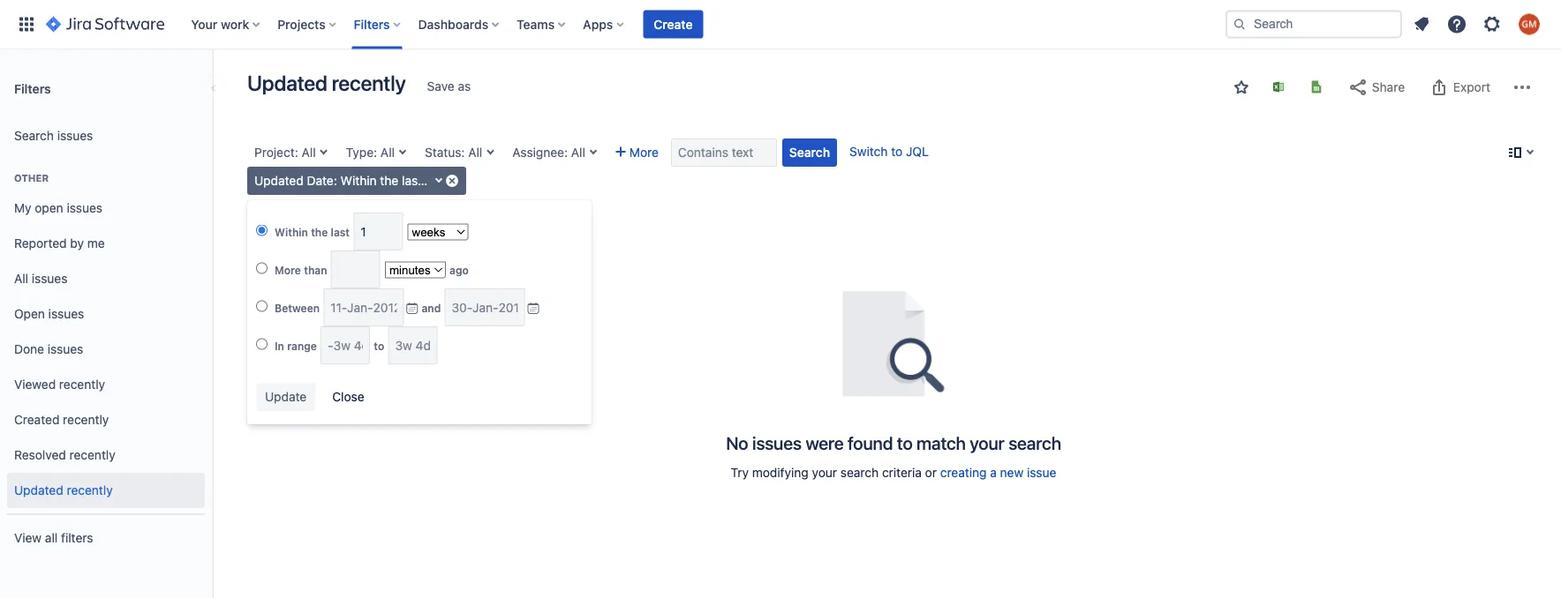 Task type: locate. For each thing, give the bounding box(es) containing it.
the up than
[[311, 226, 328, 238]]

primary element
[[11, 0, 1226, 49]]

30-Jan-2012 text field
[[445, 289, 525, 327]]

last left 1
[[402, 174, 422, 188]]

0 vertical spatial updated
[[247, 71, 327, 95]]

all up open
[[14, 272, 28, 286]]

type:
[[346, 145, 377, 160]]

to radio
[[256, 338, 268, 350]]

updated date: within the last 1 week
[[254, 174, 464, 188]]

resolved
[[14, 448, 66, 463]]

2 vertical spatial updated
[[14, 484, 63, 498]]

try
[[731, 466, 749, 480]]

0 horizontal spatial the
[[311, 226, 328, 238]]

recently down created recently link
[[69, 448, 115, 463]]

range
[[287, 340, 317, 352]]

1 vertical spatial updated
[[254, 174, 304, 188]]

share link
[[1339, 73, 1414, 102]]

updated
[[247, 71, 327, 95], [254, 174, 304, 188], [14, 484, 63, 498]]

None submit
[[256, 383, 316, 412]]

more right ago radio
[[275, 264, 301, 276]]

1 horizontal spatial filters
[[354, 17, 390, 31]]

1 vertical spatial updated recently
[[14, 484, 113, 498]]

filters
[[354, 17, 390, 31], [14, 81, 51, 96]]

0 horizontal spatial filters
[[14, 81, 51, 96]]

switch to jql
[[850, 144, 929, 159]]

to left jql
[[891, 144, 903, 159]]

0 vertical spatial search
[[14, 129, 54, 143]]

1 vertical spatial search
[[789, 145, 830, 160]]

more inside dropdown button
[[630, 145, 659, 160]]

open in microsoft excel image
[[1272, 80, 1286, 94]]

search left switch
[[789, 145, 830, 160]]

1 horizontal spatial updated recently
[[247, 71, 406, 95]]

teams
[[517, 17, 555, 31]]

0 horizontal spatial last
[[331, 226, 350, 238]]

assignee:
[[512, 145, 568, 160]]

0 vertical spatial updated recently
[[247, 71, 406, 95]]

recently down viewed recently link
[[63, 413, 109, 428]]

recently down filters popup button
[[332, 71, 406, 95]]

filters right projects "dropdown button"
[[354, 17, 390, 31]]

done
[[14, 342, 44, 357]]

within right within the last radio
[[275, 226, 308, 238]]

within down type:
[[341, 174, 377, 188]]

search up issue
[[1009, 433, 1061, 453]]

to left 3w 4d 12h text box
[[371, 340, 387, 352]]

1 vertical spatial search
[[841, 466, 879, 480]]

me
[[87, 236, 105, 251]]

status:
[[425, 145, 465, 160]]

the
[[380, 174, 399, 188], [311, 226, 328, 238]]

creating
[[940, 466, 987, 480]]

recently for updated recently link at the left bottom of the page
[[67, 484, 113, 498]]

all up date:
[[302, 145, 316, 160]]

project:
[[254, 145, 298, 160]]

done issues
[[14, 342, 83, 357]]

the down "type: all"
[[380, 174, 399, 188]]

0 vertical spatial within
[[341, 174, 377, 188]]

other
[[14, 173, 49, 184]]

project: all
[[254, 145, 316, 160]]

my open issues
[[14, 201, 103, 216]]

0 vertical spatial search
[[1009, 433, 1061, 453]]

last down date:
[[331, 226, 350, 238]]

done issues link
[[7, 332, 205, 367]]

teams button
[[511, 10, 572, 38]]

0 horizontal spatial more
[[275, 264, 301, 276]]

more left search issues using keywords text box
[[630, 145, 659, 160]]

search inside button
[[789, 145, 830, 160]]

recently for created recently link
[[63, 413, 109, 428]]

0 vertical spatial the
[[380, 174, 399, 188]]

open
[[35, 201, 63, 216]]

search
[[1009, 433, 1061, 453], [841, 466, 879, 480]]

more for more
[[630, 145, 659, 160]]

updated down project:
[[254, 174, 304, 188]]

1 vertical spatial your
[[812, 466, 837, 480]]

recently down resolved recently link
[[67, 484, 113, 498]]

share
[[1372, 80, 1405, 94]]

more for more than
[[275, 264, 301, 276]]

more
[[630, 145, 659, 160], [275, 264, 301, 276]]

updated recently down projects "dropdown button"
[[247, 71, 406, 95]]

open in google sheets image
[[1310, 80, 1324, 94]]

my open issues link
[[7, 191, 205, 226]]

issue
[[1027, 466, 1057, 480]]

jira software image
[[46, 14, 164, 35], [46, 14, 164, 35]]

0 vertical spatial more
[[630, 145, 659, 160]]

to
[[891, 144, 903, 159], [371, 340, 387, 352], [897, 433, 913, 453]]

jql
[[906, 144, 929, 159]]

search for search issues
[[14, 129, 54, 143]]

view
[[14, 531, 42, 546]]

issues for open issues
[[48, 307, 84, 322]]

Search field
[[1226, 10, 1402, 38]]

1 horizontal spatial more
[[630, 145, 659, 160]]

all right assignee:
[[571, 145, 585, 160]]

updated recently inside other 'group'
[[14, 484, 113, 498]]

0 horizontal spatial updated recently
[[14, 484, 113, 498]]

0 horizontal spatial within
[[275, 226, 308, 238]]

updated down resolved
[[14, 484, 63, 498]]

1 vertical spatial to
[[371, 340, 387, 352]]

your down were
[[812, 466, 837, 480]]

1 vertical spatial filters
[[14, 81, 51, 96]]

1 vertical spatial more
[[275, 264, 301, 276]]

1 vertical spatial last
[[331, 226, 350, 238]]

open issues link
[[7, 297, 205, 332]]

1 vertical spatial the
[[311, 226, 328, 238]]

recently for resolved recently link
[[69, 448, 115, 463]]

all right type:
[[381, 145, 395, 160]]

search issues link
[[7, 118, 205, 154]]

updated down projects
[[247, 71, 327, 95]]

0 vertical spatial your
[[970, 433, 1005, 453]]

search issues
[[14, 129, 93, 143]]

viewed recently
[[14, 378, 105, 392]]

dashboards button
[[413, 10, 506, 38]]

search up other
[[14, 129, 54, 143]]

no issues were found to match your search
[[726, 433, 1061, 453]]

recently up created recently
[[59, 378, 105, 392]]

recently
[[332, 71, 406, 95], [59, 378, 105, 392], [63, 413, 109, 428], [69, 448, 115, 463], [67, 484, 113, 498]]

your
[[191, 17, 218, 31]]

issues
[[57, 129, 93, 143], [67, 201, 103, 216], [32, 272, 67, 286], [48, 307, 84, 322], [48, 342, 83, 357], [752, 433, 802, 453]]

None text field
[[354, 213, 403, 251]]

recently for viewed recently link
[[59, 378, 105, 392]]

None text field
[[331, 251, 380, 289]]

1 horizontal spatial search
[[789, 145, 830, 160]]

filters up search issues at the left top
[[14, 81, 51, 96]]

export
[[1454, 80, 1491, 94]]

search down found
[[841, 466, 879, 480]]

your up "a"
[[970, 433, 1005, 453]]

0 horizontal spatial search
[[14, 129, 54, 143]]

type: all
[[346, 145, 395, 160]]

appswitcher icon image
[[16, 14, 37, 35]]

0 vertical spatial last
[[402, 174, 422, 188]]

updated recently down the resolved recently
[[14, 484, 113, 498]]

0 vertical spatial filters
[[354, 17, 390, 31]]

viewed
[[14, 378, 56, 392]]

all inside other 'group'
[[14, 272, 28, 286]]

create
[[654, 17, 693, 31]]

creating a new issue link
[[940, 466, 1057, 480]]

issues for all issues
[[32, 272, 67, 286]]

within
[[341, 174, 377, 188], [275, 226, 308, 238]]

banner
[[0, 0, 1561, 49]]

all right status:
[[468, 145, 482, 160]]

my
[[14, 201, 31, 216]]

search
[[14, 129, 54, 143], [789, 145, 830, 160]]

1 horizontal spatial last
[[402, 174, 422, 188]]

last
[[402, 174, 422, 188], [331, 226, 350, 238]]

updated recently
[[247, 71, 406, 95], [14, 484, 113, 498]]

1 horizontal spatial your
[[970, 433, 1005, 453]]

issues for done issues
[[48, 342, 83, 357]]

to up criteria
[[897, 433, 913, 453]]

filters inside popup button
[[354, 17, 390, 31]]



Task type: vqa. For each thing, say whether or not it's contained in the screenshot.
1st Preview from the top
no



Task type: describe. For each thing, give the bounding box(es) containing it.
dashboards
[[418, 17, 489, 31]]

reported by me link
[[7, 226, 205, 261]]

open
[[14, 307, 45, 322]]

modifying
[[752, 466, 809, 480]]

export button
[[1420, 73, 1500, 102]]

resolved recently link
[[7, 438, 205, 473]]

all for type: all
[[381, 145, 395, 160]]

all for status: all
[[468, 145, 482, 160]]

status: all
[[425, 145, 482, 160]]

help image
[[1447, 14, 1468, 35]]

created recently
[[14, 413, 109, 428]]

assignee: all
[[512, 145, 585, 160]]

within the last
[[275, 226, 353, 238]]

projects button
[[272, 10, 343, 38]]

Search issues using keywords text field
[[671, 139, 777, 167]]

reported by me
[[14, 236, 105, 251]]

switch
[[850, 144, 888, 159]]

as
[[458, 79, 471, 94]]

small image
[[1235, 80, 1249, 94]]

all
[[45, 531, 58, 546]]

ago radio
[[256, 263, 268, 274]]

apps
[[583, 17, 613, 31]]

view all filters
[[14, 531, 93, 546]]

2 vertical spatial to
[[897, 433, 913, 453]]

remove criteria image
[[445, 174, 459, 188]]

or
[[925, 466, 937, 480]]

issues for no issues were found to match your search
[[752, 433, 802, 453]]

your profile and settings image
[[1519, 14, 1540, 35]]

all issues link
[[7, 261, 205, 297]]

updated inside other 'group'
[[14, 484, 63, 498]]

created recently link
[[7, 403, 205, 438]]

a
[[990, 466, 997, 480]]

date:
[[307, 174, 337, 188]]

viewed recently link
[[7, 367, 205, 403]]

1 vertical spatial within
[[275, 226, 308, 238]]

by
[[70, 236, 84, 251]]

between
[[275, 302, 323, 314]]

-3w 4d 12h text field
[[321, 327, 370, 365]]

1 horizontal spatial the
[[380, 174, 399, 188]]

switch to jql link
[[850, 144, 929, 159]]

issues for search issues
[[57, 129, 93, 143]]

all issues
[[14, 272, 67, 286]]

new
[[1000, 466, 1024, 480]]

Select a date radio
[[256, 300, 268, 312]]

reported
[[14, 236, 67, 251]]

found
[[848, 433, 893, 453]]

view all filters link
[[7, 521, 205, 556]]

save
[[427, 79, 455, 94]]

more than
[[275, 264, 330, 276]]

search for search
[[789, 145, 830, 160]]

were
[[806, 433, 844, 453]]

save as button
[[418, 72, 480, 101]]

updated recently link
[[7, 473, 205, 509]]

0 vertical spatial to
[[891, 144, 903, 159]]

create button
[[643, 10, 703, 38]]

resolved recently
[[14, 448, 115, 463]]

more button
[[608, 139, 666, 167]]

banner containing your work
[[0, 0, 1561, 49]]

filters
[[61, 531, 93, 546]]

save as
[[427, 79, 471, 94]]

open issues
[[14, 307, 84, 322]]

week
[[435, 174, 464, 188]]

projects
[[278, 17, 326, 31]]

no
[[726, 433, 748, 453]]

0 horizontal spatial search
[[841, 466, 879, 480]]

created
[[14, 413, 60, 428]]

notifications image
[[1411, 14, 1432, 35]]

ago
[[447, 264, 469, 276]]

search image
[[1233, 17, 1247, 31]]

filters button
[[349, 10, 408, 38]]

settings image
[[1482, 14, 1503, 35]]

close
[[332, 390, 364, 404]]

match
[[917, 433, 966, 453]]

other group
[[7, 154, 205, 514]]

and
[[419, 302, 444, 314]]

close link
[[323, 384, 373, 412]]

0 horizontal spatial your
[[812, 466, 837, 480]]

1 horizontal spatial within
[[341, 174, 377, 188]]

than
[[304, 264, 327, 276]]

in
[[275, 340, 284, 352]]

apps button
[[578, 10, 631, 38]]

criteria
[[882, 466, 922, 480]]

Within the last radio
[[256, 225, 268, 236]]

your work button
[[186, 10, 267, 38]]

3w 4d 12h text field
[[388, 327, 438, 365]]

all for project: all
[[302, 145, 316, 160]]

1
[[426, 174, 431, 188]]

1 horizontal spatial search
[[1009, 433, 1061, 453]]

all for assignee: all
[[571, 145, 585, 160]]

search button
[[782, 139, 837, 167]]

11-Jan-2012 text field
[[323, 289, 404, 327]]

in range
[[275, 340, 320, 352]]

work
[[221, 17, 249, 31]]

try modifying your search criteria or creating a new issue
[[731, 466, 1057, 480]]

your work
[[191, 17, 249, 31]]



